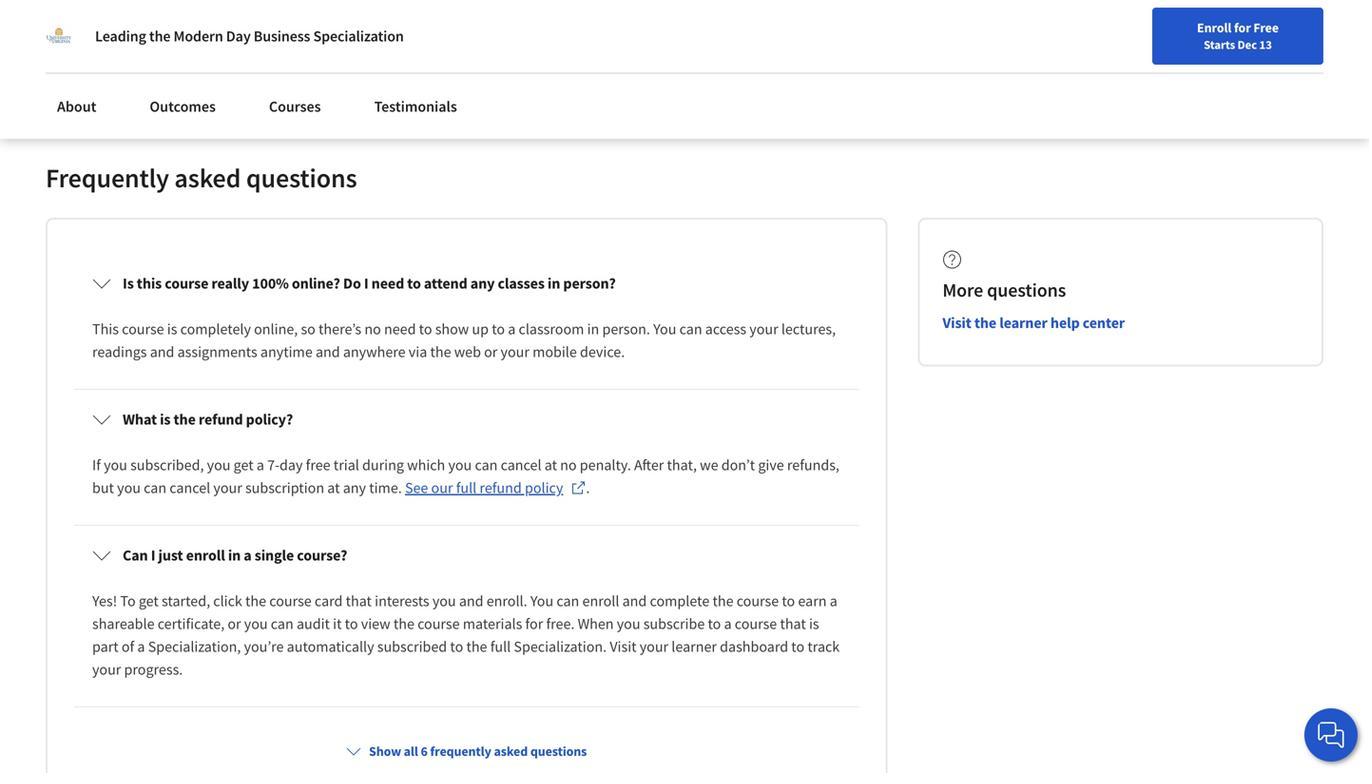 Task type: describe. For each thing, give the bounding box(es) containing it.
give
[[759, 456, 785, 475]]

subscribed,
[[130, 456, 204, 475]]

day
[[280, 456, 303, 475]]

you down what is the refund policy?
[[207, 456, 231, 475]]

the left modern
[[149, 27, 171, 46]]

visit inside yes! to get started, click the course card that interests you and enroll. you can enroll and complete the course to earn a shareable certificate, or you can audit it to view the course materials for free. when you subscribe to a course that is part of a specialization, you're automatically subscribed to the full specialization. visit your learner dashboard to track your progress.
[[610, 637, 637, 656]]

no inside if you subscribed, you get a 7-day free trial during which you can cancel at no penalty. after that, we don't give refunds, but you can cancel your subscription at any time.
[[561, 456, 577, 475]]

the down more questions
[[975, 313, 997, 332]]

courses
[[269, 97, 321, 116]]

just
[[158, 546, 183, 565]]

there's
[[319, 320, 362, 339]]

anytime
[[261, 342, 313, 361]]

day
[[226, 27, 251, 46]]

0 horizontal spatial full
[[456, 478, 477, 497]]

no inside this course is completely online, so there's no need to show up to a classroom in person. you can access your lectures, readings and assignments anytime and anywhere via the web or your mobile device.
[[365, 320, 381, 339]]

up
[[472, 320, 489, 339]]

you right interests at the left bottom of page
[[433, 592, 456, 611]]

person.
[[603, 320, 651, 339]]

for inside yes! to get started, click the course card that interests you and enroll. you can enroll and complete the course to earn a shareable certificate, or you can audit it to view the course materials for free. when you subscribe to a course that is part of a specialization, you're automatically subscribed to the full specialization. visit your learner dashboard to track your progress.
[[526, 614, 543, 634]]

show all 6 frequently asked questions button
[[339, 734, 595, 769]]

individuals
[[51, 10, 127, 29]]

your right access
[[750, 320, 779, 339]]

see our full refund policy
[[405, 478, 564, 497]]

.
[[586, 478, 590, 497]]

career
[[960, 60, 997, 77]]

outcomes
[[150, 97, 216, 116]]

interests
[[375, 592, 430, 611]]

the inside dropdown button
[[174, 410, 196, 429]]

earn
[[799, 592, 827, 611]]

policy?
[[246, 410, 293, 429]]

you inside this course is completely online, so there's no need to show up to a classroom in person. you can access your lectures, readings and assignments anytime and anywhere via the web or your mobile device.
[[654, 320, 677, 339]]

materials
[[463, 614, 523, 634]]

the right complete
[[713, 592, 734, 611]]

dec
[[1238, 37, 1258, 52]]

and down there's
[[316, 342, 340, 361]]

can down subscribed,
[[144, 478, 167, 497]]

to up via
[[419, 320, 432, 339]]

do
[[343, 274, 361, 293]]

find
[[878, 60, 902, 77]]

to
[[120, 592, 136, 611]]

testimonials
[[374, 97, 457, 116]]

is
[[123, 274, 134, 293]]

0 vertical spatial questions
[[246, 161, 357, 194]]

0 vertical spatial asked
[[174, 161, 241, 194]]

enroll
[[1198, 19, 1232, 36]]

modern
[[174, 27, 223, 46]]

you right but
[[117, 478, 141, 497]]

free
[[306, 456, 331, 475]]

enroll inside dropdown button
[[186, 546, 225, 565]]

specialization,
[[148, 637, 241, 656]]

your down subscribe
[[640, 637, 669, 656]]

lectures,
[[782, 320, 836, 339]]

and left complete
[[623, 592, 647, 611]]

enroll.
[[487, 592, 528, 611]]

the right click
[[245, 592, 266, 611]]

readings
[[92, 342, 147, 361]]

you right when
[[617, 614, 641, 634]]

assignments
[[178, 342, 258, 361]]

need for no
[[384, 320, 416, 339]]

if you subscribed, you get a 7-day free trial during which you can cancel at no penalty. after that, we don't give refunds, but you can cancel your subscription at any time.
[[92, 456, 843, 497]]

english
[[1041, 59, 1087, 78]]

0 vertical spatial that
[[346, 592, 372, 611]]

1 horizontal spatial that
[[781, 614, 807, 634]]

subscribed
[[377, 637, 447, 656]]

your left mobile
[[501, 342, 530, 361]]

view
[[361, 614, 391, 634]]

to left track
[[792, 637, 805, 656]]

more questions
[[943, 278, 1067, 302]]

and right readings
[[150, 342, 174, 361]]

about
[[57, 97, 96, 116]]

this
[[92, 320, 119, 339]]

opens in a new tab image
[[571, 480, 586, 496]]

certificate,
[[158, 614, 225, 634]]

0 horizontal spatial i
[[151, 546, 155, 565]]

card
[[315, 592, 343, 611]]

english button
[[1006, 38, 1121, 100]]

100%
[[252, 274, 289, 293]]

during
[[363, 456, 404, 475]]

your inside if you subscribed, you get a 7-day free trial during which you can cancel at no penalty. after that, we don't give refunds, but you can cancel your subscription at any time.
[[214, 478, 242, 497]]

free
[[1254, 19, 1280, 36]]

time.
[[369, 478, 402, 497]]

subscribe
[[644, 614, 705, 634]]

if
[[92, 456, 101, 475]]

to left earn
[[782, 592, 796, 611]]

a right earn
[[830, 592, 838, 611]]

or inside this course is completely online, so there's no need to show up to a classroom in person. you can access your lectures, readings and assignments anytime and anywhere via the web or your mobile device.
[[484, 342, 498, 361]]

outcomes link
[[138, 86, 227, 127]]

you up you're
[[244, 614, 268, 634]]

classroom
[[519, 320, 584, 339]]

to right subscribe
[[708, 614, 721, 634]]

free.
[[546, 614, 575, 634]]

you up our
[[449, 456, 472, 475]]

testimonials link
[[363, 86, 469, 127]]

show notifications image
[[1149, 62, 1172, 85]]

attend
[[424, 274, 468, 293]]

the down materials
[[467, 637, 488, 656]]

device.
[[580, 342, 625, 361]]

a inside dropdown button
[[244, 546, 252, 565]]

all
[[404, 743, 418, 760]]

can
[[123, 546, 148, 565]]

is inside "what is the refund policy?" dropdown button
[[160, 410, 171, 429]]

course?
[[297, 546, 348, 565]]

1 vertical spatial questions
[[988, 278, 1067, 302]]

course inside this course is completely online, so there's no need to show up to a classroom in person. you can access your lectures, readings and assignments anytime and anywhere via the web or your mobile device.
[[122, 320, 164, 339]]

0 vertical spatial i
[[364, 274, 369, 293]]

full inside yes! to get started, click the course card that interests you and enroll. you can enroll and complete the course to earn a shareable certificate, or you can audit it to view the course materials for free. when you subscribe to a course that is part of a specialization, you're automatically subscribed to the full specialization. visit your learner dashboard to track your progress.
[[491, 637, 511, 656]]

show
[[369, 743, 401, 760]]

visit the learner help center
[[943, 313, 1126, 332]]

click
[[213, 592, 242, 611]]

to right it
[[345, 614, 358, 634]]

access
[[706, 320, 747, 339]]

is this course really 100% online? do i need to attend any classes in person? button
[[77, 257, 857, 310]]

our
[[431, 478, 453, 497]]

can i just enroll in a single course?
[[123, 546, 348, 565]]

collapsed list
[[70, 250, 863, 773]]

of
[[122, 637, 134, 656]]

yes!
[[92, 592, 117, 611]]

1 horizontal spatial in
[[548, 274, 561, 293]]

1 horizontal spatial at
[[545, 456, 557, 475]]

what is the refund policy? button
[[77, 393, 857, 446]]

you inside yes! to get started, click the course card that interests you and enroll. you can enroll and complete the course to earn a shareable certificate, or you can audit it to view the course materials for free. when you subscribe to a course that is part of a specialization, you're automatically subscribed to the full specialization. visit your learner dashboard to track your progress.
[[531, 592, 554, 611]]

you right if
[[104, 456, 127, 475]]

you're
[[244, 637, 284, 656]]



Task type: locate. For each thing, give the bounding box(es) containing it.
dashboard
[[720, 637, 789, 656]]

individuals link
[[23, 0, 134, 38]]

any inside dropdown button
[[471, 274, 495, 293]]

0 vertical spatial or
[[484, 342, 498, 361]]

0 horizontal spatial in
[[228, 546, 241, 565]]

1 vertical spatial at
[[328, 478, 340, 497]]

is down earn
[[810, 614, 820, 634]]

that
[[346, 592, 372, 611], [781, 614, 807, 634]]

can up you're
[[271, 614, 294, 634]]

1 horizontal spatial any
[[471, 274, 495, 293]]

1 vertical spatial any
[[343, 478, 366, 497]]

refunds,
[[788, 456, 840, 475]]

center
[[1083, 313, 1126, 332]]

0 vertical spatial in
[[548, 274, 561, 293]]

mobile
[[533, 342, 577, 361]]

progress.
[[124, 660, 183, 679]]

None search field
[[271, 50, 585, 88]]

0 horizontal spatial visit
[[610, 637, 637, 656]]

a up the dashboard
[[724, 614, 732, 634]]

0 horizontal spatial no
[[365, 320, 381, 339]]

course inside dropdown button
[[165, 274, 209, 293]]

at
[[545, 456, 557, 475], [328, 478, 340, 497]]

1 vertical spatial is
[[160, 410, 171, 429]]

more
[[943, 278, 984, 302]]

0 vertical spatial enroll
[[186, 546, 225, 565]]

starts
[[1204, 37, 1236, 52]]

for inside enroll for free starts dec 13
[[1235, 19, 1252, 36]]

policy
[[525, 478, 564, 497]]

the down interests at the left bottom of page
[[394, 614, 415, 634]]

to down materials
[[450, 637, 464, 656]]

after
[[635, 456, 664, 475]]

asked inside dropdown button
[[494, 743, 528, 760]]

new
[[933, 60, 958, 77]]

a right up
[[508, 320, 516, 339]]

enroll for free starts dec 13
[[1198, 19, 1280, 52]]

i
[[364, 274, 369, 293], [151, 546, 155, 565]]

refund inside dropdown button
[[199, 410, 243, 429]]

0 vertical spatial need
[[372, 274, 404, 293]]

6
[[421, 743, 428, 760]]

audit
[[297, 614, 330, 634]]

shareable
[[92, 614, 155, 634]]

full right our
[[456, 478, 477, 497]]

can i just enroll in a single course? button
[[77, 529, 857, 582]]

1 horizontal spatial cancel
[[501, 456, 542, 475]]

0 vertical spatial you
[[654, 320, 677, 339]]

13
[[1260, 37, 1273, 52]]

2 horizontal spatial in
[[588, 320, 600, 339]]

started,
[[162, 592, 210, 611]]

need for i
[[372, 274, 404, 293]]

1 horizontal spatial visit
[[943, 313, 972, 332]]

0 vertical spatial at
[[545, 456, 557, 475]]

any inside if you subscribed, you get a 7-day free trial during which you can cancel at no penalty. after that, we don't give refunds, but you can cancel your subscription at any time.
[[343, 478, 366, 497]]

1 vertical spatial you
[[531, 592, 554, 611]]

enroll
[[186, 546, 225, 565], [583, 592, 620, 611]]

i right do
[[364, 274, 369, 293]]

and
[[150, 342, 174, 361], [316, 342, 340, 361], [459, 592, 484, 611], [623, 592, 647, 611]]

1 vertical spatial full
[[491, 637, 511, 656]]

1 vertical spatial in
[[588, 320, 600, 339]]

0 vertical spatial is
[[167, 320, 177, 339]]

need inside this course is completely online, so there's no need to show up to a classroom in person. you can access your lectures, readings and assignments anytime and anywhere via the web or your mobile device.
[[384, 320, 416, 339]]

in left the "single"
[[228, 546, 241, 565]]

find your new career
[[878, 60, 997, 77]]

1 vertical spatial or
[[228, 614, 241, 634]]

that,
[[667, 456, 697, 475]]

1 horizontal spatial full
[[491, 637, 511, 656]]

0 horizontal spatial questions
[[246, 161, 357, 194]]

1 horizontal spatial enroll
[[583, 592, 620, 611]]

that down earn
[[781, 614, 807, 634]]

0 horizontal spatial asked
[[174, 161, 241, 194]]

2 vertical spatial questions
[[531, 743, 587, 760]]

1 vertical spatial refund
[[480, 478, 522, 497]]

0 horizontal spatial you
[[531, 592, 554, 611]]

1 horizontal spatial i
[[364, 274, 369, 293]]

refund left the policy
[[480, 478, 522, 497]]

or right web
[[484, 342, 498, 361]]

1 vertical spatial that
[[781, 614, 807, 634]]

leading the modern day business specialization
[[95, 27, 404, 46]]

1 vertical spatial no
[[561, 456, 577, 475]]

yes! to get started, click the course card that interests you and enroll. you can enroll and complete the course to earn a shareable certificate, or you can audit it to view the course materials for free. when you subscribe to a course that is part of a specialization, you're automatically subscribed to the full specialization. visit your learner dashboard to track your progress.
[[92, 592, 843, 679]]

is right what
[[160, 410, 171, 429]]

specialization
[[313, 27, 404, 46]]

0 horizontal spatial enroll
[[186, 546, 225, 565]]

refund for policy?
[[199, 410, 243, 429]]

the
[[149, 27, 171, 46], [975, 313, 997, 332], [430, 342, 451, 361], [174, 410, 196, 429], [245, 592, 266, 611], [713, 592, 734, 611], [394, 614, 415, 634], [467, 637, 488, 656]]

in right the classes
[[548, 274, 561, 293]]

a inside if you subscribed, you get a 7-day free trial during which you can cancel at no penalty. after that, we don't give refunds, but you can cancel your subscription at any time.
[[257, 456, 264, 475]]

track
[[808, 637, 840, 656]]

this course is completely online, so there's no need to show up to a classroom in person. you can access your lectures, readings and assignments anytime and anywhere via the web or your mobile device.
[[92, 320, 839, 361]]

and up materials
[[459, 592, 484, 611]]

1 vertical spatial i
[[151, 546, 155, 565]]

that up view
[[346, 592, 372, 611]]

any right attend
[[471, 274, 495, 293]]

1 vertical spatial learner
[[672, 637, 717, 656]]

refund for policy
[[480, 478, 522, 497]]

get right to
[[139, 592, 159, 611]]

2 vertical spatial is
[[810, 614, 820, 634]]

2 horizontal spatial questions
[[988, 278, 1067, 302]]

1 horizontal spatial or
[[484, 342, 498, 361]]

about link
[[46, 86, 108, 127]]

0 horizontal spatial any
[[343, 478, 366, 497]]

i left just
[[151, 546, 155, 565]]

at up the policy
[[545, 456, 557, 475]]

automatically
[[287, 637, 374, 656]]

single
[[255, 546, 294, 565]]

no
[[365, 320, 381, 339], [561, 456, 577, 475]]

asked down outcomes link
[[174, 161, 241, 194]]

get inside if you subscribed, you get a 7-day free trial during which you can cancel at no penalty. after that, we don't give refunds, but you can cancel your subscription at any time.
[[234, 456, 254, 475]]

your right find
[[905, 60, 930, 77]]

is inside this course is completely online, so there's no need to show up to a classroom in person. you can access your lectures, readings and assignments anytime and anywhere via the web or your mobile device.
[[167, 320, 177, 339]]

visit down when
[[610, 637, 637, 656]]

what is the refund policy?
[[123, 410, 293, 429]]

0 horizontal spatial refund
[[199, 410, 243, 429]]

you right person.
[[654, 320, 677, 339]]

1 horizontal spatial questions
[[531, 743, 587, 760]]

show
[[435, 320, 469, 339]]

a inside this course is completely online, so there's no need to show up to a classroom in person. you can access your lectures, readings and assignments anytime and anywhere via the web or your mobile device.
[[508, 320, 516, 339]]

can
[[680, 320, 703, 339], [475, 456, 498, 475], [144, 478, 167, 497], [557, 592, 580, 611], [271, 614, 294, 634]]

1 vertical spatial need
[[384, 320, 416, 339]]

this
[[137, 274, 162, 293]]

or
[[484, 342, 498, 361], [228, 614, 241, 634]]

to left attend
[[407, 274, 421, 293]]

online,
[[254, 320, 298, 339]]

7-
[[267, 456, 280, 475]]

is inside yes! to get started, click the course card that interests you and enroll. you can enroll and complete the course to earn a shareable certificate, or you can audit it to view the course materials for free. when you subscribe to a course that is part of a specialization, you're automatically subscribed to the full specialization. visit your learner dashboard to track your progress.
[[810, 614, 820, 634]]

so
[[301, 320, 316, 339]]

1 vertical spatial for
[[526, 614, 543, 634]]

1 horizontal spatial get
[[234, 456, 254, 475]]

1 horizontal spatial refund
[[480, 478, 522, 497]]

can left access
[[680, 320, 703, 339]]

0 vertical spatial refund
[[199, 410, 243, 429]]

any
[[471, 274, 495, 293], [343, 478, 366, 497]]

complete
[[650, 592, 710, 611]]

cancel down subscribed,
[[170, 478, 210, 497]]

0 horizontal spatial cancel
[[170, 478, 210, 497]]

a right the of
[[137, 637, 145, 656]]

to right up
[[492, 320, 505, 339]]

subscription
[[245, 478, 324, 497]]

1 horizontal spatial asked
[[494, 743, 528, 760]]

classes
[[498, 274, 545, 293]]

a left the "single"
[[244, 546, 252, 565]]

questions
[[246, 161, 357, 194], [988, 278, 1067, 302], [531, 743, 587, 760]]

the inside this course is completely online, so there's no need to show up to a classroom in person. you can access your lectures, readings and assignments anytime and anywhere via the web or your mobile device.
[[430, 342, 451, 361]]

enroll right just
[[186, 546, 225, 565]]

1 vertical spatial visit
[[610, 637, 637, 656]]

1 horizontal spatial learner
[[1000, 313, 1048, 332]]

enroll inside yes! to get started, click the course card that interests you and enroll. you can enroll and complete the course to earn a shareable certificate, or you can audit it to view the course materials for free. when you subscribe to a course that is part of a specialization, you're automatically subscribed to the full specialization. visit your learner dashboard to track your progress.
[[583, 592, 620, 611]]

refund left policy?
[[199, 410, 243, 429]]

learner down subscribe
[[672, 637, 717, 656]]

for up dec
[[1235, 19, 1252, 36]]

at down trial
[[328, 478, 340, 497]]

2 vertical spatial in
[[228, 546, 241, 565]]

cancel
[[501, 456, 542, 475], [170, 478, 210, 497]]

can inside this course is completely online, so there's no need to show up to a classroom in person. you can access your lectures, readings and assignments anytime and anywhere via the web or your mobile device.
[[680, 320, 703, 339]]

1 vertical spatial enroll
[[583, 592, 620, 611]]

0 vertical spatial visit
[[943, 313, 972, 332]]

you
[[654, 320, 677, 339], [531, 592, 554, 611]]

0 vertical spatial any
[[471, 274, 495, 293]]

0 horizontal spatial learner
[[672, 637, 717, 656]]

for left free.
[[526, 614, 543, 634]]

learner inside yes! to get started, click the course card that interests you and enroll. you can enroll and complete the course to earn a shareable certificate, or you can audit it to view the course materials for free. when you subscribe to a course that is part of a specialization, you're automatically subscribed to the full specialization. visit your learner dashboard to track your progress.
[[672, 637, 717, 656]]

leading
[[95, 27, 146, 46]]

coursera image
[[23, 54, 144, 84]]

0 vertical spatial full
[[456, 478, 477, 497]]

is this course really 100% online? do i need to attend any classes in person?
[[123, 274, 616, 293]]

visit the learner help center link
[[943, 313, 1126, 332]]

1 horizontal spatial no
[[561, 456, 577, 475]]

no up "anywhere"
[[365, 320, 381, 339]]

to
[[407, 274, 421, 293], [419, 320, 432, 339], [492, 320, 505, 339], [782, 592, 796, 611], [345, 614, 358, 634], [708, 614, 721, 634], [450, 637, 464, 656], [792, 637, 805, 656]]

need right do
[[372, 274, 404, 293]]

your left subscription
[[214, 478, 242, 497]]

can up see our full refund policy
[[475, 456, 498, 475]]

help
[[1051, 313, 1080, 332]]

can up free.
[[557, 592, 580, 611]]

enroll up when
[[583, 592, 620, 611]]

0 vertical spatial no
[[365, 320, 381, 339]]

learner down more questions
[[1000, 313, 1048, 332]]

part
[[92, 637, 119, 656]]

0 vertical spatial learner
[[1000, 313, 1048, 332]]

0 horizontal spatial that
[[346, 592, 372, 611]]

0 horizontal spatial or
[[228, 614, 241, 634]]

online?
[[292, 274, 340, 293]]

1 vertical spatial get
[[139, 592, 159, 611]]

1 horizontal spatial for
[[1235, 19, 1252, 36]]

anywhere
[[343, 342, 406, 361]]

see our full refund policy link
[[405, 477, 586, 499]]

your down part
[[92, 660, 121, 679]]

find your new career link
[[868, 57, 1006, 81]]

you up free.
[[531, 592, 554, 611]]

0 vertical spatial cancel
[[501, 456, 542, 475]]

0 vertical spatial for
[[1235, 19, 1252, 36]]

1 vertical spatial asked
[[494, 743, 528, 760]]

university of virginia image
[[46, 23, 72, 49]]

1 vertical spatial cancel
[[170, 478, 210, 497]]

0 horizontal spatial get
[[139, 592, 159, 611]]

a left 7-
[[257, 456, 264, 475]]

0 horizontal spatial at
[[328, 478, 340, 497]]

get left 7-
[[234, 456, 254, 475]]

frequently asked questions
[[46, 161, 357, 194]]

asked right frequently
[[494, 743, 528, 760]]

need up via
[[384, 320, 416, 339]]

need inside 'is this course really 100% online? do i need to attend any classes in person?' dropdown button
[[372, 274, 404, 293]]

see
[[405, 478, 428, 497]]

really
[[212, 274, 249, 293]]

get inside yes! to get started, click the course card that interests you and enroll. you can enroll and complete the course to earn a shareable certificate, or you can audit it to view the course materials for free. when you subscribe to a course that is part of a specialization, you're automatically subscribed to the full specialization. visit your learner dashboard to track your progress.
[[139, 592, 159, 611]]

asked
[[174, 161, 241, 194], [494, 743, 528, 760]]

to inside dropdown button
[[407, 274, 421, 293]]

frequently
[[430, 743, 492, 760]]

or down click
[[228, 614, 241, 634]]

questions inside dropdown button
[[531, 743, 587, 760]]

a
[[508, 320, 516, 339], [257, 456, 264, 475], [244, 546, 252, 565], [830, 592, 838, 611], [724, 614, 732, 634], [137, 637, 145, 656]]

the right via
[[430, 342, 451, 361]]

1 horizontal spatial you
[[654, 320, 677, 339]]

cancel up the policy
[[501, 456, 542, 475]]

learner
[[1000, 313, 1048, 332], [672, 637, 717, 656]]

visit down more
[[943, 313, 972, 332]]

0 horizontal spatial for
[[526, 614, 543, 634]]

0 vertical spatial get
[[234, 456, 254, 475]]

the right what
[[174, 410, 196, 429]]

any down trial
[[343, 478, 366, 497]]

chat with us image
[[1317, 720, 1347, 751]]

no up the opens in a new tab icon
[[561, 456, 577, 475]]

or inside yes! to get started, click the course card that interests you and enroll. you can enroll and complete the course to earn a shareable certificate, or you can audit it to view the course materials for free. when you subscribe to a course that is part of a specialization, you're automatically subscribed to the full specialization. visit your learner dashboard to track your progress.
[[228, 614, 241, 634]]

in up device.
[[588, 320, 600, 339]]

in inside this course is completely online, so there's no need to show up to a classroom in person. you can access your lectures, readings and assignments anytime and anywhere via the web or your mobile device.
[[588, 320, 600, 339]]

courses link
[[258, 86, 333, 127]]

web
[[454, 342, 481, 361]]

is left completely
[[167, 320, 177, 339]]

full down materials
[[491, 637, 511, 656]]



Task type: vqa. For each thing, say whether or not it's contained in the screenshot.
trial
yes



